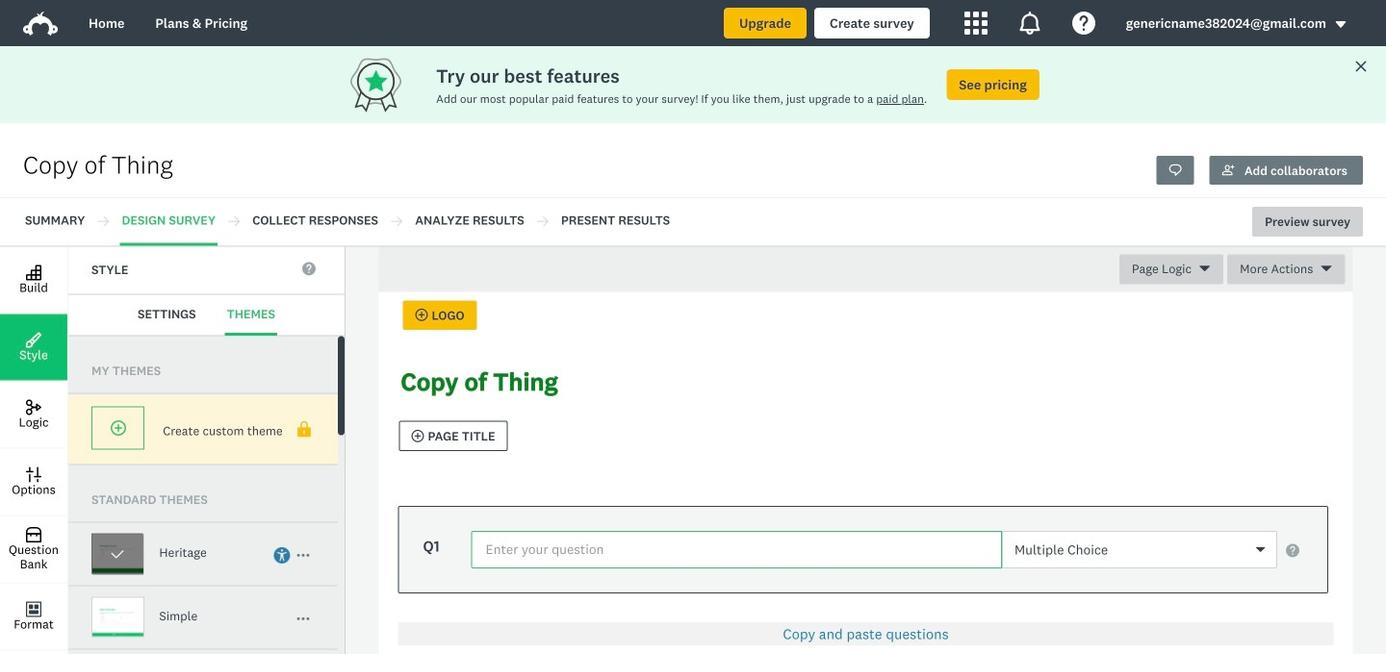 Task type: describe. For each thing, give the bounding box(es) containing it.
dropdown arrow image
[[1335, 18, 1348, 31]]

rewards image
[[347, 53, 436, 116]]

surveymonkey logo image
[[23, 12, 58, 36]]



Task type: locate. For each thing, give the bounding box(es) containing it.
1 products icon image from the left
[[965, 12, 988, 35]]

help icon image
[[1073, 12, 1096, 35]]

0 horizontal spatial products icon image
[[965, 12, 988, 35]]

1 horizontal spatial products icon image
[[1019, 12, 1042, 35]]

products icon image
[[965, 12, 988, 35], [1019, 12, 1042, 35]]

2 products icon image from the left
[[1019, 12, 1042, 35]]



Task type: vqa. For each thing, say whether or not it's contained in the screenshot.
"DocumentClone" image
no



